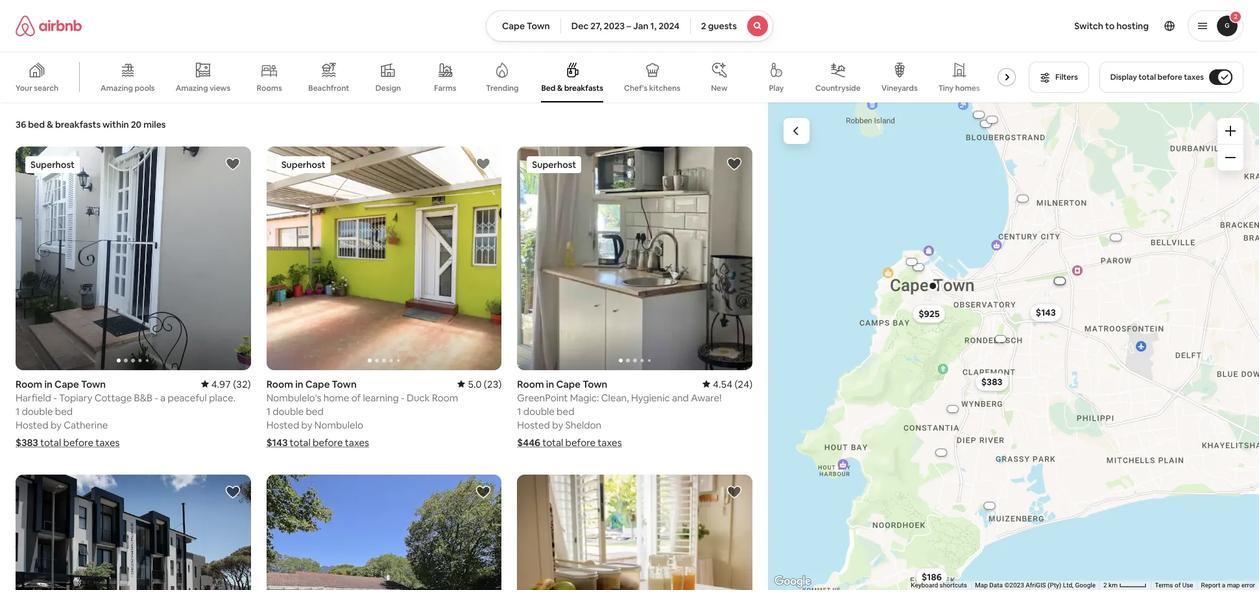 Task type: vqa. For each thing, say whether or not it's contained in the screenshot.
2 dropdown button
yes



Task type: locate. For each thing, give the bounding box(es) containing it.
& inside group
[[557, 83, 563, 93]]

0 horizontal spatial $383
[[16, 436, 38, 449]]

0 horizontal spatial by
[[51, 419, 62, 431]]

1 horizontal spatial -
[[155, 392, 158, 404]]

cape
[[502, 20, 525, 32], [55, 378, 79, 390], [305, 378, 330, 390], [556, 378, 581, 390]]

-
[[53, 392, 57, 404], [155, 392, 158, 404], [401, 392, 405, 404]]

2 in from the left
[[295, 378, 303, 390]]

before inside room in cape town harfield - topiary cottage b&b - a peaceful place. 1 double bed hosted by catherine $383 total before taxes
[[63, 436, 93, 449]]

total inside the room in cape town greenpoint magic: clean, hygienic and aware! 1 double bed hosted by sheldon $446 total before taxes
[[542, 436, 563, 449]]

3 1 from the left
[[517, 405, 521, 417]]

1 horizontal spatial hosted
[[266, 419, 299, 431]]

2 horizontal spatial by
[[552, 419, 563, 431]]

taxes inside the room in cape town greenpoint magic: clean, hygienic and aware! 1 double bed hosted by sheldon $446 total before taxes
[[598, 436, 622, 449]]

in inside room in cape town harfield - topiary cottage b&b - a peaceful place. 1 double bed hosted by catherine $383 total before taxes
[[44, 378, 52, 390]]

1 horizontal spatial of
[[1175, 582, 1181, 589]]

by left the catherine
[[51, 419, 62, 431]]

0 horizontal spatial add to wishlist: room in cape town image
[[476, 484, 491, 500]]

&
[[557, 83, 563, 93], [47, 119, 53, 130]]

taxes inside button
[[1184, 72, 1204, 82]]

1 in from the left
[[44, 378, 52, 390]]

display total before taxes
[[1110, 72, 1204, 82]]

in up nombulelo's
[[295, 378, 303, 390]]

2 for 2 km
[[1104, 582, 1107, 589]]

$383 button
[[975, 373, 1008, 391]]

of left the use
[[1175, 582, 1181, 589]]

bed up sheldon at bottom left
[[557, 405, 574, 417]]

taxes down the catherine
[[96, 436, 120, 449]]

before down the catherine
[[63, 436, 93, 449]]

km
[[1109, 582, 1118, 589]]

1 horizontal spatial amazing
[[176, 83, 208, 93]]

$143
[[1036, 307, 1056, 319], [266, 436, 288, 449]]

2 by from the left
[[301, 419, 312, 431]]

0 horizontal spatial $143
[[266, 436, 288, 449]]

1 horizontal spatial by
[[301, 419, 312, 431]]

1 inside the room in cape town greenpoint magic: clean, hygienic and aware! 1 double bed hosted by sheldon $446 total before taxes
[[517, 405, 521, 417]]

- left the topiary at the bottom left
[[53, 392, 57, 404]]

0 vertical spatial of
[[351, 392, 361, 404]]

town
[[527, 20, 550, 32], [81, 378, 106, 390], [332, 378, 357, 390], [583, 378, 607, 390]]

0 horizontal spatial a
[[160, 392, 166, 404]]

ltd,
[[1063, 582, 1074, 589]]

bed down nombulelo's
[[306, 405, 324, 417]]

(24)
[[735, 378, 753, 390]]

room
[[16, 378, 42, 390], [266, 378, 293, 390], [517, 378, 544, 390], [432, 392, 458, 404]]

0 horizontal spatial -
[[53, 392, 57, 404]]

amazing left pools
[[101, 83, 133, 93]]

1 horizontal spatial 2
[[1104, 582, 1107, 589]]

cape up magic:
[[556, 378, 581, 390]]

town left dec
[[527, 20, 550, 32]]

in for greenpoint
[[546, 378, 554, 390]]

1 horizontal spatial double
[[273, 405, 304, 417]]

room in cape town greenpoint magic: clean, hygienic and aware! 1 double bed hosted by sheldon $446 total before taxes
[[517, 378, 722, 449]]

total down harfield
[[40, 436, 61, 449]]

2 horizontal spatial hosted
[[517, 419, 550, 431]]

hosted inside room in cape town harfield - topiary cottage b&b - a peaceful place. 1 double bed hosted by catherine $383 total before taxes
[[16, 419, 48, 431]]

0 horizontal spatial 2
[[701, 20, 706, 32]]

taxes down 2 dropdown button at the right top of page
[[1184, 72, 1204, 82]]

before down nombulelo
[[313, 436, 343, 449]]

harfield
[[16, 392, 51, 404]]

1,
[[650, 20, 657, 32]]

cape up trending in the left top of the page
[[502, 20, 525, 32]]

$143 inside room in cape town nombulelo's home of learning - duck room 1 double bed hosted by nombulelo $143 total before taxes
[[266, 436, 288, 449]]

town up magic:
[[583, 378, 607, 390]]

chef's
[[624, 83, 648, 93]]

hosted inside room in cape town nombulelo's home of learning - duck room 1 double bed hosted by nombulelo $143 total before taxes
[[266, 419, 299, 431]]

1 1 from the left
[[16, 405, 20, 417]]

taxes inside room in cape town nombulelo's home of learning - duck room 1 double bed hosted by nombulelo $143 total before taxes
[[345, 436, 369, 449]]

1 vertical spatial $143
[[266, 436, 288, 449]]

total inside room in cape town harfield - topiary cottage b&b - a peaceful place. 1 double bed hosted by catherine $383 total before taxes
[[40, 436, 61, 449]]

36
[[16, 119, 26, 130]]

town inside room in cape town harfield - topiary cottage b&b - a peaceful place. 1 double bed hosted by catherine $383 total before taxes
[[81, 378, 106, 390]]

5.0
[[468, 378, 482, 390]]

0 horizontal spatial hosted
[[16, 419, 48, 431]]

room for room in cape town nombulelo's home of learning - duck room 1 double bed hosted by nombulelo $143 total before taxes
[[266, 378, 293, 390]]

1
[[16, 405, 20, 417], [266, 405, 270, 417], [517, 405, 521, 417]]

0 horizontal spatial double
[[22, 405, 53, 417]]

2 guests
[[701, 20, 737, 32]]

before right the display
[[1158, 72, 1182, 82]]

$186
[[921, 572, 942, 583]]

before inside the room in cape town greenpoint magic: clean, hygienic and aware! 1 double bed hosted by sheldon $446 total before taxes
[[565, 436, 596, 449]]

2 horizontal spatial -
[[401, 392, 405, 404]]

amazing for amazing views
[[176, 83, 208, 93]]

$383 inside button
[[981, 376, 1002, 388]]

place.
[[209, 392, 236, 404]]

double inside room in cape town nombulelo's home of learning - duck room 1 double bed hosted by nombulelo $143 total before taxes
[[273, 405, 304, 417]]

4.97
[[211, 378, 231, 390]]

town up the topiary at the bottom left
[[81, 378, 106, 390]]

town inside the room in cape town greenpoint magic: clean, hygienic and aware! 1 double bed hosted by sheldon $446 total before taxes
[[583, 378, 607, 390]]

room up greenpoint
[[517, 378, 544, 390]]

hygienic
[[631, 392, 670, 404]]

terms
[[1155, 582, 1173, 589]]

1 by from the left
[[51, 419, 62, 431]]

display
[[1110, 72, 1137, 82]]

room right duck
[[432, 392, 458, 404]]

total right the display
[[1139, 72, 1156, 82]]

0 horizontal spatial of
[[351, 392, 361, 404]]

room inside the room in cape town greenpoint magic: clean, hygienic and aware! 1 double bed hosted by sheldon $446 total before taxes
[[517, 378, 544, 390]]

hosted down nombulelo's
[[266, 419, 299, 431]]

add to wishlist: room in cape town image
[[727, 156, 742, 172], [476, 484, 491, 500]]

total right $446
[[542, 436, 563, 449]]

amazing left views
[[176, 83, 208, 93]]

cape up the topiary at the bottom left
[[55, 378, 79, 390]]

1 horizontal spatial $143
[[1036, 307, 1056, 319]]

0 vertical spatial a
[[160, 392, 166, 404]]

room inside room in cape town harfield - topiary cottage b&b - a peaceful place. 1 double bed hosted by catherine $383 total before taxes
[[16, 378, 42, 390]]

before inside button
[[1158, 72, 1182, 82]]

- left duck
[[401, 392, 405, 404]]

cape town
[[502, 20, 550, 32]]

a right b&b
[[160, 392, 166, 404]]

2 add to wishlist: room in cape town image from the left
[[476, 156, 491, 172]]

before down sheldon at bottom left
[[565, 436, 596, 449]]

5.0 (23)
[[468, 378, 502, 390]]

0 vertical spatial $143
[[1036, 307, 1056, 319]]

1 horizontal spatial 1
[[266, 405, 270, 417]]

total inside button
[[1139, 72, 1156, 82]]

report a map error link
[[1201, 582, 1255, 589]]

0 vertical spatial &
[[557, 83, 563, 93]]

town for room in cape town greenpoint magic: clean, hygienic and aware! 1 double bed hosted by sheldon $446 total before taxes
[[583, 378, 607, 390]]

group containing amazing views
[[0, 52, 1021, 102]]

1 vertical spatial breakfasts
[[55, 119, 101, 130]]

dec
[[571, 20, 589, 32]]

chef's kitchens
[[624, 83, 680, 93]]

double down harfield
[[22, 405, 53, 417]]

cape for room in cape town harfield - topiary cottage b&b - a peaceful place. 1 double bed hosted by catherine $383 total before taxes
[[55, 378, 79, 390]]

1 hosted from the left
[[16, 419, 48, 431]]

room up nombulelo's
[[266, 378, 293, 390]]

double down nombulelo's
[[273, 405, 304, 417]]

farms
[[434, 83, 456, 93]]

bed inside room in cape town harfield - topiary cottage b&b - a peaceful place. 1 double bed hosted by catherine $383 total before taxes
[[55, 405, 73, 417]]

town inside button
[[527, 20, 550, 32]]

1 double from the left
[[22, 405, 53, 417]]

profile element
[[789, 0, 1244, 52]]

room up harfield
[[16, 378, 42, 390]]

0 horizontal spatial breakfasts
[[55, 119, 101, 130]]

2 inside dropdown button
[[1234, 12, 1238, 21]]

breakfasts right the bed
[[564, 83, 603, 93]]

before
[[1158, 72, 1182, 82], [63, 436, 93, 449], [313, 436, 343, 449], [565, 436, 596, 449]]

by left sheldon at bottom left
[[552, 419, 563, 431]]

countryside
[[815, 83, 861, 93]]

$383
[[981, 376, 1002, 388], [16, 436, 38, 449]]

amazing views
[[176, 83, 230, 93]]

& right 36
[[47, 119, 53, 130]]

add to wishlist: room in cape town image for (23)
[[476, 156, 491, 172]]

1 vertical spatial a
[[1222, 582, 1226, 589]]

town inside room in cape town nombulelo's home of learning - duck room 1 double bed hosted by nombulelo $143 total before taxes
[[332, 378, 357, 390]]

a left map
[[1222, 582, 1226, 589]]

None search field
[[486, 10, 773, 42]]

4.54 out of 5 average rating,  24 reviews image
[[703, 378, 753, 390]]

$446
[[517, 436, 540, 449]]

2 inside "button"
[[1104, 582, 1107, 589]]

in up harfield
[[44, 378, 52, 390]]

2 double from the left
[[273, 405, 304, 417]]

bed down the topiary at the bottom left
[[55, 405, 73, 417]]

0 horizontal spatial amazing
[[101, 83, 133, 93]]

1 down nombulelo's
[[266, 405, 270, 417]]

zoom in image
[[1225, 126, 1236, 136]]

of right home
[[351, 392, 361, 404]]

cape for room in cape town greenpoint magic: clean, hygienic and aware! 1 double bed hosted by sheldon $446 total before taxes
[[556, 378, 581, 390]]

tiny homes
[[939, 83, 980, 93]]

–
[[627, 20, 631, 32]]

1 horizontal spatial in
[[295, 378, 303, 390]]

2 horizontal spatial in
[[546, 378, 554, 390]]

google image
[[771, 573, 814, 590]]

by
[[51, 419, 62, 431], [301, 419, 312, 431], [552, 419, 563, 431]]

and
[[672, 392, 689, 404]]

taxes down nombulelo
[[345, 436, 369, 449]]

0 vertical spatial add to wishlist: room in cape town image
[[727, 156, 742, 172]]

2 1 from the left
[[266, 405, 270, 417]]

3 by from the left
[[552, 419, 563, 431]]

cape inside room in cape town harfield - topiary cottage b&b - a peaceful place. 1 double bed hosted by catherine $383 total before taxes
[[55, 378, 79, 390]]

cape inside the room in cape town greenpoint magic: clean, hygienic and aware! 1 double bed hosted by sheldon $446 total before taxes
[[556, 378, 581, 390]]

0 horizontal spatial &
[[47, 119, 53, 130]]

in up greenpoint
[[546, 378, 554, 390]]

total down nombulelo's
[[290, 436, 311, 449]]

©2023
[[1005, 582, 1024, 589]]

taxes down sheldon at bottom left
[[598, 436, 622, 449]]

& right the bed
[[557, 83, 563, 93]]

your
[[16, 83, 32, 93]]

cape for room in cape town nombulelo's home of learning - duck room 1 double bed hosted by nombulelo $143 total before taxes
[[305, 378, 330, 390]]

add to wishlist: room in cape town image
[[225, 156, 240, 172], [476, 156, 491, 172]]

3 double from the left
[[523, 405, 555, 417]]

0 horizontal spatial add to wishlist: room in cape town image
[[225, 156, 240, 172]]

cape up home
[[305, 378, 330, 390]]

total
[[1139, 72, 1156, 82], [40, 436, 61, 449], [290, 436, 311, 449], [542, 436, 563, 449]]

3 - from the left
[[401, 392, 405, 404]]

room for room in cape town greenpoint magic: clean, hygienic and aware! 1 double bed hosted by sheldon $446 total before taxes
[[517, 378, 544, 390]]

2 horizontal spatial double
[[523, 405, 555, 417]]

bed inside room in cape town nombulelo's home of learning - duck room 1 double bed hosted by nombulelo $143 total before taxes
[[306, 405, 324, 417]]

1 down greenpoint
[[517, 405, 521, 417]]

terms of use
[[1155, 582, 1193, 589]]

1 horizontal spatial $383
[[981, 376, 1002, 388]]

4.54 (24)
[[713, 378, 753, 390]]

cape inside room in cape town nombulelo's home of learning - duck room 1 double bed hosted by nombulelo $143 total before taxes
[[305, 378, 330, 390]]

3 in from the left
[[546, 378, 554, 390]]

2 horizontal spatial 1
[[517, 405, 521, 417]]

town for room in cape town nombulelo's home of learning - duck room 1 double bed hosted by nombulelo $143 total before taxes
[[332, 378, 357, 390]]

guests
[[708, 20, 737, 32]]

afrigis
[[1026, 582, 1046, 589]]

map
[[975, 582, 988, 589]]

rooms
[[257, 83, 282, 93]]

in inside room in cape town nombulelo's home of learning - duck room 1 double bed hosted by nombulelo $143 total before taxes
[[295, 378, 303, 390]]

2024
[[659, 20, 680, 32]]

0 horizontal spatial in
[[44, 378, 52, 390]]

by inside room in cape town harfield - topiary cottage b&b - a peaceful place. 1 double bed hosted by catherine $383 total before taxes
[[51, 419, 62, 431]]

1 add to wishlist: room in cape town image from the left
[[225, 156, 240, 172]]

report a map error
[[1201, 582, 1255, 589]]

cape inside button
[[502, 20, 525, 32]]

1 horizontal spatial add to wishlist: room in cape town image
[[476, 156, 491, 172]]

by down nombulelo's
[[301, 419, 312, 431]]

group
[[0, 52, 1021, 102], [16, 147, 251, 370], [266, 147, 502, 370], [517, 147, 753, 370], [16, 475, 251, 590], [266, 475, 502, 590], [517, 475, 753, 590]]

jan
[[633, 20, 648, 32]]

3 hosted from the left
[[517, 419, 550, 431]]

add to wishlist: cape town image
[[225, 484, 240, 500]]

beachfront
[[308, 83, 349, 93]]

double down greenpoint
[[523, 405, 555, 417]]

room in cape town harfield - topiary cottage b&b - a peaceful place. 1 double bed hosted by catherine $383 total before taxes
[[16, 378, 236, 449]]

in
[[44, 378, 52, 390], [295, 378, 303, 390], [546, 378, 554, 390]]

- inside room in cape town nombulelo's home of learning - duck room 1 double bed hosted by nombulelo $143 total before taxes
[[401, 392, 405, 404]]

play
[[769, 83, 784, 93]]

1 inside room in cape town harfield - topiary cottage b&b - a peaceful place. 1 double bed hosted by catherine $383 total before taxes
[[16, 405, 20, 417]]

2 hosted from the left
[[266, 419, 299, 431]]

- right b&b
[[155, 392, 158, 404]]

hosted up $446
[[517, 419, 550, 431]]

town up home
[[332, 378, 357, 390]]

1 horizontal spatial &
[[557, 83, 563, 93]]

switch to hosting link
[[1067, 12, 1157, 40]]

google map
showing 20 stays. region
[[768, 99, 1259, 590]]

1 horizontal spatial breakfasts
[[564, 83, 603, 93]]

of
[[351, 392, 361, 404], [1175, 582, 1181, 589]]

hosted
[[16, 419, 48, 431], [266, 419, 299, 431], [517, 419, 550, 431]]

0 vertical spatial breakfasts
[[564, 83, 603, 93]]

before inside room in cape town nombulelo's home of learning - duck room 1 double bed hosted by nombulelo $143 total before taxes
[[313, 436, 343, 449]]

$143 inside button
[[1036, 307, 1056, 319]]

1 down harfield
[[16, 405, 20, 417]]

bed
[[541, 83, 556, 93]]

0 vertical spatial $383
[[981, 376, 1002, 388]]

2 km
[[1104, 582, 1119, 589]]

switch to hosting
[[1074, 20, 1149, 32]]

1 horizontal spatial add to wishlist: room in cape town image
[[727, 156, 742, 172]]

0 horizontal spatial 1
[[16, 405, 20, 417]]

2 inside button
[[701, 20, 706, 32]]

2 horizontal spatial 2
[[1234, 12, 1238, 21]]

1 vertical spatial $383
[[16, 436, 38, 449]]

learning
[[363, 392, 399, 404]]

breakfasts down search
[[55, 119, 101, 130]]

bed right 36
[[28, 119, 45, 130]]

hosted down harfield
[[16, 419, 48, 431]]

display total before taxes button
[[1099, 62, 1244, 93]]

in inside the room in cape town greenpoint magic: clean, hygienic and aware! 1 double bed hosted by sheldon $446 total before taxes
[[546, 378, 554, 390]]

aware!
[[691, 392, 722, 404]]



Task type: describe. For each thing, give the bounding box(es) containing it.
sheldon
[[565, 419, 601, 431]]

clean,
[[601, 392, 629, 404]]

data
[[989, 582, 1003, 589]]

your search
[[16, 83, 58, 93]]

trending
[[486, 83, 519, 93]]

nombulelo
[[315, 419, 363, 431]]

zoom out image
[[1225, 152, 1236, 163]]

home
[[324, 392, 349, 404]]

amazing for amazing pools
[[101, 83, 133, 93]]

bed inside the room in cape town greenpoint magic: clean, hygienic and aware! 1 double bed hosted by sheldon $446 total before taxes
[[557, 405, 574, 417]]

peaceful
[[168, 392, 207, 404]]

1 vertical spatial of
[[1175, 582, 1181, 589]]

amazing pools
[[101, 83, 155, 93]]

2 km button
[[1100, 581, 1151, 590]]

by inside room in cape town nombulelo's home of learning - duck room 1 double bed hosted by nombulelo $143 total before taxes
[[301, 419, 312, 431]]

(23)
[[484, 378, 502, 390]]

36 bed & breakfasts within 20 miles
[[16, 119, 166, 130]]

keyboard
[[911, 582, 938, 589]]

use
[[1182, 582, 1193, 589]]

taxes inside room in cape town harfield - topiary cottage b&b - a peaceful place. 1 double bed hosted by catherine $383 total before taxes
[[96, 436, 120, 449]]

pools
[[135, 83, 155, 93]]

topiary
[[59, 392, 92, 404]]

filters
[[1056, 72, 1078, 82]]

switch
[[1074, 20, 1103, 32]]

add to wishlist: room in cape town image for (32)
[[225, 156, 240, 172]]

(32)
[[233, 378, 251, 390]]

report
[[1201, 582, 1220, 589]]

shortcuts
[[940, 582, 967, 589]]

map
[[1227, 582, 1240, 589]]

bed & breakfasts
[[541, 83, 603, 93]]

5.0 out of 5 average rating,  23 reviews image
[[457, 378, 502, 390]]

a inside room in cape town harfield - topiary cottage b&b - a peaceful place. 1 double bed hosted by catherine $383 total before taxes
[[160, 392, 166, 404]]

of inside room in cape town nombulelo's home of learning - duck room 1 double bed hosted by nombulelo $143 total before taxes
[[351, 392, 361, 404]]

1 - from the left
[[53, 392, 57, 404]]

$186 button
[[915, 568, 947, 587]]

within 20 miles
[[103, 119, 166, 130]]

catherine
[[64, 419, 108, 431]]

views
[[210, 83, 230, 93]]

new
[[711, 83, 728, 93]]

2 for 2
[[1234, 12, 1238, 21]]

1 vertical spatial &
[[47, 119, 53, 130]]

keyboard shortcuts button
[[911, 581, 967, 590]]

duck
[[407, 392, 430, 404]]

dec 27, 2023 – jan 1, 2024
[[571, 20, 680, 32]]

2 for 2 guests
[[701, 20, 706, 32]]

$143 button
[[1030, 304, 1061, 322]]

add to wishlist: bed and breakfast in cape town image
[[727, 484, 742, 500]]

room in cape town nombulelo's home of learning - duck room 1 double bed hosted by nombulelo $143 total before taxes
[[266, 378, 458, 449]]

2023
[[604, 20, 625, 32]]

$925 button
[[913, 305, 945, 323]]

filters button
[[1029, 62, 1089, 93]]

dec 27, 2023 – jan 1, 2024 button
[[560, 10, 691, 42]]

4.97 out of 5 average rating,  32 reviews image
[[201, 378, 251, 390]]

room for room in cape town harfield - topiary cottage b&b - a peaceful place. 1 double bed hosted by catherine $383 total before taxes
[[16, 378, 42, 390]]

design
[[376, 83, 401, 93]]

total inside room in cape town nombulelo's home of learning - duck room 1 double bed hosted by nombulelo $143 total before taxes
[[290, 436, 311, 449]]

cottage
[[94, 392, 132, 404]]

hosted inside the room in cape town greenpoint magic: clean, hygienic and aware! 1 double bed hosted by sheldon $446 total before taxes
[[517, 419, 550, 431]]

in for harfield
[[44, 378, 52, 390]]

2 guests button
[[690, 10, 773, 42]]

2 - from the left
[[155, 392, 158, 404]]

kitchens
[[649, 83, 680, 93]]

double inside the room in cape town greenpoint magic: clean, hygienic and aware! 1 double bed hosted by sheldon $446 total before taxes
[[523, 405, 555, 417]]

error
[[1242, 582, 1255, 589]]

map data ©2023 afrigis (pty) ltd, google
[[975, 582, 1096, 589]]

google
[[1075, 582, 1096, 589]]

cape town button
[[486, 10, 561, 42]]

greenpoint
[[517, 392, 568, 404]]

2 button
[[1188, 10, 1244, 42]]

search
[[34, 83, 58, 93]]

27,
[[591, 20, 602, 32]]

tiny
[[939, 83, 954, 93]]

vineyards
[[881, 83, 918, 93]]

keyboard shortcuts
[[911, 582, 967, 589]]

4.54
[[713, 378, 733, 390]]

1 vertical spatial add to wishlist: room in cape town image
[[476, 484, 491, 500]]

none search field containing cape town
[[486, 10, 773, 42]]

homes
[[955, 83, 980, 93]]

to
[[1105, 20, 1115, 32]]

1 horizontal spatial a
[[1222, 582, 1226, 589]]

b&b
[[134, 392, 152, 404]]

magic:
[[570, 392, 599, 404]]

(pty)
[[1048, 582, 1062, 589]]

terms of use link
[[1155, 582, 1193, 589]]

1 inside room in cape town nombulelo's home of learning - duck room 1 double bed hosted by nombulelo $143 total before taxes
[[266, 405, 270, 417]]

by inside the room in cape town greenpoint magic: clean, hygienic and aware! 1 double bed hosted by sheldon $446 total before taxes
[[552, 419, 563, 431]]

$925
[[918, 308, 939, 320]]

hosting
[[1117, 20, 1149, 32]]

in for nombulelo's
[[295, 378, 303, 390]]

town for room in cape town harfield - topiary cottage b&b - a peaceful place. 1 double bed hosted by catherine $383 total before taxes
[[81, 378, 106, 390]]

double inside room in cape town harfield - topiary cottage b&b - a peaceful place. 1 double bed hosted by catherine $383 total before taxes
[[22, 405, 53, 417]]

$383 inside room in cape town harfield - topiary cottage b&b - a peaceful place. 1 double bed hosted by catherine $383 total before taxes
[[16, 436, 38, 449]]



